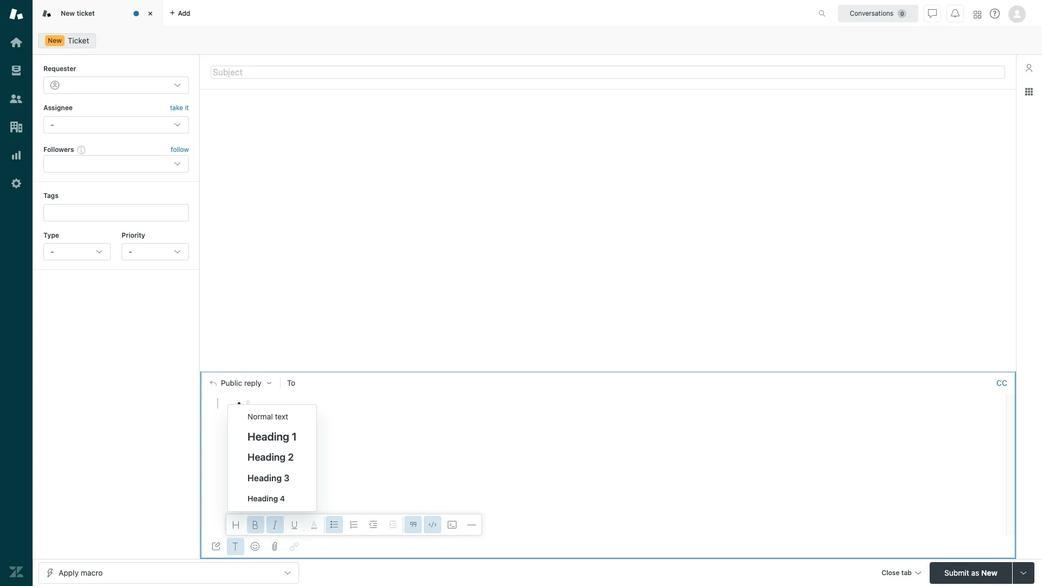 Task type: vqa. For each thing, say whether or not it's contained in the screenshot.
Public reply
yes



Task type: describe. For each thing, give the bounding box(es) containing it.
- button for type
[[43, 243, 111, 261]]

tags
[[43, 192, 59, 200]]

it
[[185, 104, 189, 112]]

minimize composer image
[[604, 367, 612, 376]]

macro
[[81, 568, 103, 577]]

ticket
[[68, 36, 89, 45]]

new ticket tab
[[33, 0, 163, 27]]

reply
[[244, 379, 262, 388]]

customers image
[[9, 92, 23, 106]]

type
[[43, 231, 59, 239]]

italic (cmd i) image
[[271, 521, 280, 529]]

code span (ctrl shift 5) image
[[428, 521, 437, 529]]

code block (ctrl shift 6) image
[[448, 521, 457, 529]]

assignee element
[[43, 116, 189, 133]]

submit
[[945, 568, 970, 577]]

format text image
[[231, 542, 240, 551]]

get started image
[[9, 35, 23, 49]]

heading for heading 1
[[248, 431, 289, 443]]

notifications image
[[951, 9, 960, 18]]

draft mode image
[[212, 542, 220, 551]]

main element
[[0, 0, 33, 586]]

tab
[[902, 569, 912, 577]]

take
[[170, 104, 183, 112]]

get help image
[[990, 9, 1000, 18]]

followers element
[[43, 155, 189, 173]]

heading for heading 4
[[248, 494, 278, 503]]

- for priority
[[129, 247, 132, 256]]

- for type
[[50, 247, 54, 256]]

normal
[[248, 412, 273, 421]]

numbered list (cmd shift 7) image
[[350, 521, 358, 529]]

close tab button
[[877, 562, 926, 586]]

zendesk support image
[[9, 7, 23, 21]]

conversations button
[[838, 5, 919, 22]]

follow
[[171, 145, 189, 154]]

quote (cmd shift 9) image
[[409, 521, 418, 529]]

new for new
[[48, 36, 62, 45]]

tabs tab list
[[33, 0, 807, 27]]

headings image
[[232, 521, 241, 529]]

close image
[[145, 8, 156, 19]]

apply macro
[[59, 568, 103, 577]]

to
[[287, 378, 296, 388]]

secondary element
[[33, 30, 1042, 52]]

priority
[[122, 231, 145, 239]]

heading for heading 2
[[248, 452, 286, 463]]

Tags field
[[52, 207, 179, 218]]

heading 2
[[248, 452, 294, 463]]

- button for priority
[[122, 243, 189, 261]]

decrease indent (cmd [) image
[[369, 521, 378, 529]]

admin image
[[9, 176, 23, 191]]

2
[[288, 452, 294, 463]]

organizations image
[[9, 120, 23, 134]]

close
[[882, 569, 900, 577]]

displays possible ticket submission types image
[[1020, 569, 1028, 577]]

customer context image
[[1025, 64, 1034, 72]]

as
[[972, 568, 980, 577]]

zendesk image
[[9, 565, 23, 579]]

new for new ticket
[[61, 9, 75, 17]]

public reply
[[221, 379, 262, 388]]



Task type: locate. For each thing, give the bounding box(es) containing it.
1 horizontal spatial - button
[[122, 243, 189, 261]]

3
[[284, 473, 290, 483]]

- down priority
[[129, 247, 132, 256]]

- button down type
[[43, 243, 111, 261]]

add button
[[163, 0, 197, 27]]

info on adding followers image
[[77, 145, 86, 154]]

new ticket
[[61, 9, 95, 17]]

- button down priority
[[122, 243, 189, 261]]

requester
[[43, 65, 76, 73]]

views image
[[9, 64, 23, 78]]

3 heading from the top
[[248, 473, 282, 483]]

text
[[275, 412, 288, 421]]

heading
[[248, 431, 289, 443], [248, 452, 286, 463], [248, 473, 282, 483], [248, 494, 278, 503]]

heading down normal text
[[248, 431, 289, 443]]

reporting image
[[9, 148, 23, 162]]

followers
[[43, 145, 74, 154]]

heading up heading 3
[[248, 452, 286, 463]]

1 - button from the left
[[43, 243, 111, 261]]

- inside the 'assignee' element
[[50, 120, 54, 129]]

cc button
[[997, 378, 1008, 388]]

new inside tab
[[61, 9, 75, 17]]

- down type
[[50, 247, 54, 256]]

- button
[[43, 243, 111, 261], [122, 243, 189, 261]]

zendesk products image
[[974, 11, 982, 18]]

2 - button from the left
[[122, 243, 189, 261]]

heading 1 menu
[[227, 405, 317, 512]]

new
[[61, 9, 75, 17], [48, 36, 62, 45], [982, 568, 998, 577]]

ticket
[[77, 9, 95, 17]]

horizontal rule (cmd shift l) image
[[467, 521, 476, 529]]

0 vertical spatial new
[[61, 9, 75, 17]]

underline (cmd u) image
[[290, 521, 299, 529]]

close tab
[[882, 569, 912, 577]]

take it
[[170, 104, 189, 112]]

public reply button
[[200, 372, 280, 395]]

Public reply composer text field
[[205, 395, 1003, 418]]

2 heading from the top
[[248, 452, 286, 463]]

public
[[221, 379, 242, 388]]

-
[[50, 120, 54, 129], [50, 247, 54, 256], [129, 247, 132, 256]]

follow button
[[171, 145, 189, 155]]

bold (cmd b) image
[[251, 521, 260, 529]]

heading for heading 3
[[248, 473, 282, 483]]

apply
[[59, 568, 79, 577]]

1 vertical spatial new
[[48, 36, 62, 45]]

button displays agent's chat status as invisible. image
[[928, 9, 937, 18]]

2 vertical spatial new
[[982, 568, 998, 577]]

conversations
[[850, 9, 894, 17]]

take it button
[[170, 103, 189, 114]]

apps image
[[1025, 87, 1034, 96]]

add
[[178, 9, 190, 17]]

increase indent (cmd ]) image
[[389, 521, 397, 529]]

add attachment image
[[270, 542, 279, 551]]

requester element
[[43, 77, 189, 94]]

1
[[292, 431, 297, 443]]

heading up heading 4 at the bottom
[[248, 473, 282, 483]]

normal text
[[248, 412, 288, 421]]

0 horizontal spatial - button
[[43, 243, 111, 261]]

add link (cmd k) image
[[290, 542, 299, 551]]

heading 4
[[248, 494, 285, 503]]

cc
[[997, 378, 1008, 388]]

4
[[280, 494, 285, 503]]

new inside secondary element
[[48, 36, 62, 45]]

4 heading from the top
[[248, 494, 278, 503]]

assignee
[[43, 104, 73, 112]]

submit as new
[[945, 568, 998, 577]]

heading 3
[[248, 473, 290, 483]]

1 heading from the top
[[248, 431, 289, 443]]

Subject field
[[211, 65, 1006, 78]]

bulleted list (cmd shift 8) image
[[330, 521, 339, 529]]

- down assignee
[[50, 120, 54, 129]]

insert emojis image
[[251, 542, 260, 551]]

heading left 4
[[248, 494, 278, 503]]

heading 1
[[248, 431, 297, 443]]



